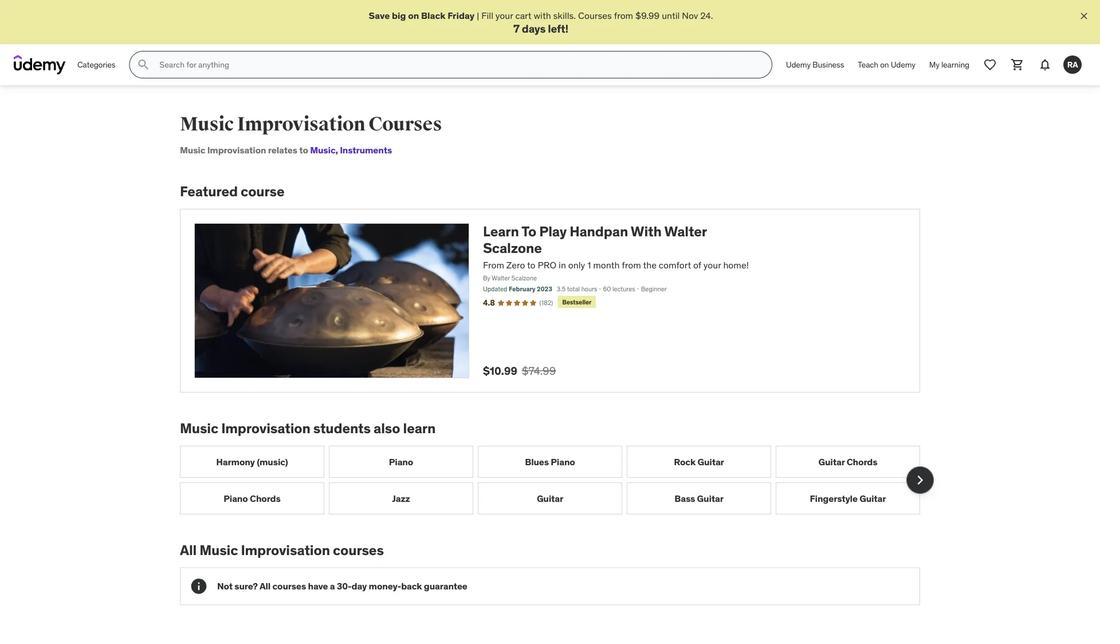 Task type: describe. For each thing, give the bounding box(es) containing it.
piano for piano chords
[[224, 493, 248, 505]]

(music)
[[257, 456, 288, 468]]

fingerstyle guitar
[[810, 493, 886, 505]]

fingerstyle guitar link
[[776, 483, 920, 515]]

learning
[[942, 60, 970, 70]]

to inside learn to play handpan with walter scalzone from zero to pro in only 1 month from the comfort of your home! by walter scalzone
[[527, 259, 536, 271]]

1 horizontal spatial walter
[[664, 223, 707, 240]]

rock
[[674, 456, 696, 468]]

60 lectures
[[603, 285, 635, 293]]

harmony (music)
[[216, 456, 288, 468]]

carousel element
[[180, 446, 934, 515]]

fingerstyle
[[810, 493, 858, 505]]

music improvisation courses
[[180, 112, 442, 136]]

blues piano link
[[478, 446, 622, 478]]

of
[[693, 259, 701, 271]]

music for music improvisation students also learn
[[180, 420, 218, 437]]

(182)
[[540, 299, 553, 307]]

save
[[369, 9, 390, 21]]

big
[[392, 9, 406, 21]]

to
[[522, 223, 536, 240]]

24.
[[700, 9, 713, 21]]

days
[[522, 21, 546, 35]]

by
[[483, 274, 490, 282]]

improvisation for relates
[[207, 145, 266, 156]]

$10.99
[[483, 364, 517, 378]]

submit search image
[[137, 58, 150, 72]]

course
[[241, 183, 284, 200]]

fill
[[482, 9, 493, 21]]

1
[[587, 259, 591, 271]]

save big on black friday | fill your cart with skills. courses from $9.99 until nov 24. 7 days left!
[[369, 9, 713, 35]]

30-
[[337, 581, 352, 593]]

harmony
[[216, 456, 255, 468]]

1 udemy from the left
[[786, 60, 811, 70]]

only
[[568, 259, 585, 271]]

not
[[217, 581, 233, 593]]

total
[[567, 285, 580, 293]]

back
[[401, 581, 422, 593]]

60
[[603, 285, 611, 293]]

my learning
[[929, 60, 970, 70]]

learn
[[483, 223, 519, 240]]

skills.
[[553, 9, 576, 21]]

music link
[[310, 145, 336, 156]]

udemy business
[[786, 60, 844, 70]]

next image
[[911, 472, 930, 490]]

0 vertical spatial to
[[299, 145, 308, 156]]

from inside save big on black friday | fill your cart with skills. courses from $9.99 until nov 24. 7 days left!
[[614, 9, 633, 21]]

learn to play handpan with walter scalzone from zero to pro in only 1 month from the comfort of your home! by walter scalzone
[[483, 223, 749, 282]]

featured
[[180, 183, 238, 200]]

piano chords
[[224, 493, 281, 505]]

zero
[[507, 259, 525, 271]]

hours
[[581, 285, 597, 293]]

blues
[[525, 456, 549, 468]]

guarantee
[[424, 581, 468, 593]]

in
[[559, 259, 566, 271]]

not sure? all courses have a 30-day money-back guarantee
[[217, 581, 468, 593]]

improvisation up have on the bottom left of the page
[[241, 542, 330, 559]]

business
[[813, 60, 844, 70]]

featured course
[[180, 183, 284, 200]]

month
[[593, 259, 620, 271]]

with
[[631, 223, 662, 240]]

1 vertical spatial walter
[[492, 274, 510, 282]]

bass guitar
[[675, 493, 724, 505]]

pro
[[538, 259, 557, 271]]

teach on udemy
[[858, 60, 916, 70]]

wishlist image
[[983, 58, 997, 72]]

february
[[509, 285, 536, 293]]

music for music improvisation relates to music instruments
[[180, 145, 205, 156]]

piano link
[[329, 446, 473, 478]]

|
[[477, 9, 479, 21]]

guitar for bass guitar
[[697, 493, 724, 505]]

$74.99
[[522, 364, 556, 378]]

day
[[352, 581, 367, 593]]

also
[[374, 420, 400, 437]]

chords for guitar chords
[[847, 456, 878, 468]]

until
[[662, 9, 680, 21]]

harmony (music) link
[[180, 446, 324, 478]]

learn
[[403, 420, 436, 437]]

0 horizontal spatial all
[[180, 542, 197, 559]]

a
[[330, 581, 335, 593]]

guitar up fingerstyle
[[819, 456, 845, 468]]

comfort
[[659, 259, 691, 271]]

0 vertical spatial scalzone
[[483, 240, 542, 257]]

teach on udemy link
[[851, 51, 923, 79]]

sure?
[[235, 581, 258, 593]]

2 horizontal spatial piano
[[551, 456, 575, 468]]

shopping cart with 0 items image
[[1011, 58, 1025, 72]]

guitar for fingerstyle guitar
[[860, 493, 886, 505]]



Task type: vqa. For each thing, say whether or not it's contained in the screenshot.
PUBLIC
no



Task type: locate. For each thing, give the bounding box(es) containing it.
ra
[[1067, 59, 1078, 70]]

jazz
[[392, 493, 410, 505]]

your inside save big on black friday | fill your cart with skills. courses from $9.99 until nov 24. 7 days left!
[[496, 9, 513, 21]]

black
[[421, 9, 446, 21]]

1 horizontal spatial courses
[[578, 9, 612, 21]]

notifications image
[[1038, 58, 1052, 72]]

improvisation for students
[[221, 420, 310, 437]]

on inside save big on black friday | fill your cart with skills. courses from $9.99 until nov 24. 7 days left!
[[408, 9, 419, 21]]

bass guitar link
[[627, 483, 771, 515]]

guitar down blues piano link
[[537, 493, 563, 505]]

0 vertical spatial on
[[408, 9, 419, 21]]

piano for piano
[[389, 456, 413, 468]]

music for music improvisation courses
[[180, 112, 234, 136]]

2023
[[537, 285, 552, 293]]

your inside learn to play handpan with walter scalzone from zero to pro in only 1 month from the comfort of your home! by walter scalzone
[[704, 259, 721, 271]]

courses left have on the bottom left of the page
[[272, 581, 306, 593]]

from left the
[[622, 259, 641, 271]]

guitar for rock guitar
[[698, 456, 724, 468]]

guitar right "rock"
[[698, 456, 724, 468]]

improvisation up music improvisation relates to music instruments
[[237, 112, 365, 136]]

piano right 'blues'
[[551, 456, 575, 468]]

from left $9.99
[[614, 9, 633, 21]]

0 horizontal spatial udemy
[[786, 60, 811, 70]]

have
[[308, 581, 328, 593]]

rock guitar
[[674, 456, 724, 468]]

walter
[[664, 223, 707, 240], [492, 274, 510, 282]]

handpan
[[570, 223, 628, 240]]

udemy left my
[[891, 60, 916, 70]]

0 horizontal spatial piano
[[224, 493, 248, 505]]

categories button
[[70, 51, 122, 79]]

close image
[[1079, 10, 1090, 22]]

all music improvisation courses
[[180, 542, 384, 559]]

to
[[299, 145, 308, 156], [527, 259, 536, 271]]

bass
[[675, 493, 695, 505]]

music
[[180, 112, 234, 136], [180, 145, 205, 156], [310, 145, 336, 156], [180, 420, 218, 437], [200, 542, 238, 559]]

0 vertical spatial walter
[[664, 223, 707, 240]]

rock guitar link
[[627, 446, 771, 478]]

cart
[[515, 9, 532, 21]]

from inside learn to play handpan with walter scalzone from zero to pro in only 1 month from the comfort of your home! by walter scalzone
[[622, 259, 641, 271]]

1 horizontal spatial udemy
[[891, 60, 916, 70]]

courses for all
[[272, 581, 306, 593]]

the
[[643, 259, 657, 271]]

piano chords link
[[180, 483, 324, 515]]

courses
[[333, 542, 384, 559], [272, 581, 306, 593]]

updated
[[483, 285, 507, 293]]

scalzone up "february"
[[512, 274, 537, 282]]

1 vertical spatial chords
[[250, 493, 281, 505]]

chords up fingerstyle guitar
[[847, 456, 878, 468]]

0 horizontal spatial courses
[[272, 581, 306, 593]]

walter up 'comfort'
[[664, 223, 707, 240]]

courses for improvisation
[[333, 542, 384, 559]]

3.5
[[557, 285, 566, 293]]

your right fill
[[496, 9, 513, 21]]

chords
[[847, 456, 878, 468], [250, 493, 281, 505]]

Search for anything text field
[[157, 55, 758, 75]]

walter up updated
[[492, 274, 510, 282]]

4.8
[[483, 298, 495, 308]]

all
[[180, 542, 197, 559], [260, 581, 271, 593]]

1 vertical spatial courses
[[369, 112, 442, 136]]

1 vertical spatial all
[[260, 581, 271, 593]]

teach
[[858, 60, 879, 70]]

0 horizontal spatial your
[[496, 9, 513, 21]]

my
[[929, 60, 940, 70]]

play
[[539, 223, 567, 240]]

2 udemy from the left
[[891, 60, 916, 70]]

music improvisation students also learn
[[180, 420, 436, 437]]

improvisation up (music)
[[221, 420, 310, 437]]

guitar chords link
[[776, 446, 920, 478]]

ra link
[[1059, 51, 1087, 79]]

0 vertical spatial your
[[496, 9, 513, 21]]

friday
[[448, 9, 475, 21]]

chords down (music)
[[250, 493, 281, 505]]

categories
[[77, 60, 115, 70]]

improvisation up featured course
[[207, 145, 266, 156]]

jazz link
[[329, 483, 473, 515]]

courses up instruments
[[369, 112, 442, 136]]

1 horizontal spatial your
[[704, 259, 721, 271]]

udemy left business
[[786, 60, 811, 70]]

your
[[496, 9, 513, 21], [704, 259, 721, 271]]

music improvisation relates to music instruments
[[180, 145, 392, 156]]

1 vertical spatial to
[[527, 259, 536, 271]]

0 vertical spatial courses
[[333, 542, 384, 559]]

0 vertical spatial from
[[614, 9, 633, 21]]

1 horizontal spatial to
[[527, 259, 536, 271]]

nov
[[682, 9, 698, 21]]

instruments
[[340, 145, 392, 156]]

0 horizontal spatial courses
[[369, 112, 442, 136]]

1 horizontal spatial piano
[[389, 456, 413, 468]]

1 vertical spatial your
[[704, 259, 721, 271]]

improvisation for courses
[[237, 112, 365, 136]]

guitar link
[[478, 483, 622, 515]]

on right teach
[[880, 60, 889, 70]]

udemy business link
[[779, 51, 851, 79]]

guitar right the 'bass'
[[697, 493, 724, 505]]

1 horizontal spatial courses
[[333, 542, 384, 559]]

relates
[[268, 145, 297, 156]]

courses
[[578, 9, 612, 21], [369, 112, 442, 136]]

on inside the teach on udemy link
[[880, 60, 889, 70]]

chords for piano chords
[[250, 493, 281, 505]]

$10.99 $74.99
[[483, 364, 556, 378]]

piano down also
[[389, 456, 413, 468]]

0 vertical spatial courses
[[578, 9, 612, 21]]

1 horizontal spatial chords
[[847, 456, 878, 468]]

from
[[483, 259, 504, 271]]

0 horizontal spatial to
[[299, 145, 308, 156]]

lectures
[[613, 285, 635, 293]]

your right of
[[704, 259, 721, 271]]

piano down "harmony"
[[224, 493, 248, 505]]

1 vertical spatial on
[[880, 60, 889, 70]]

3.5 total hours
[[557, 285, 597, 293]]

guitar right fingerstyle
[[860, 493, 886, 505]]

1 vertical spatial from
[[622, 259, 641, 271]]

blues piano
[[525, 456, 575, 468]]

my learning link
[[923, 51, 977, 79]]

0 horizontal spatial chords
[[250, 493, 281, 505]]

updated february 2023
[[483, 285, 552, 293]]

1 horizontal spatial all
[[260, 581, 271, 593]]

with
[[534, 9, 551, 21]]

0 horizontal spatial walter
[[492, 274, 510, 282]]

beginner
[[641, 285, 667, 293]]

7
[[513, 21, 520, 35]]

to left music link
[[299, 145, 308, 156]]

home!
[[723, 259, 749, 271]]

bestseller
[[562, 298, 592, 306]]

1 horizontal spatial on
[[880, 60, 889, 70]]

courses inside save big on black friday | fill your cart with skills. courses from $9.99 until nov 24. 7 days left!
[[578, 9, 612, 21]]

0 vertical spatial all
[[180, 542, 197, 559]]

courses right skills. on the right
[[578, 9, 612, 21]]

money-
[[369, 581, 401, 593]]

guitar chords
[[819, 456, 878, 468]]

udemy image
[[14, 55, 66, 75]]

instruments link
[[336, 145, 392, 156]]

1 vertical spatial scalzone
[[512, 274, 537, 282]]

udemy
[[786, 60, 811, 70], [891, 60, 916, 70]]

scalzone up zero
[[483, 240, 542, 257]]

courses up day
[[333, 542, 384, 559]]

improvisation
[[237, 112, 365, 136], [207, 145, 266, 156], [221, 420, 310, 437], [241, 542, 330, 559]]

0 vertical spatial chords
[[847, 456, 878, 468]]

left!
[[548, 21, 569, 35]]

0 horizontal spatial on
[[408, 9, 419, 21]]

$9.99
[[636, 9, 660, 21]]

to right zero
[[527, 259, 536, 271]]

1 vertical spatial courses
[[272, 581, 306, 593]]

on right big
[[408, 9, 419, 21]]



